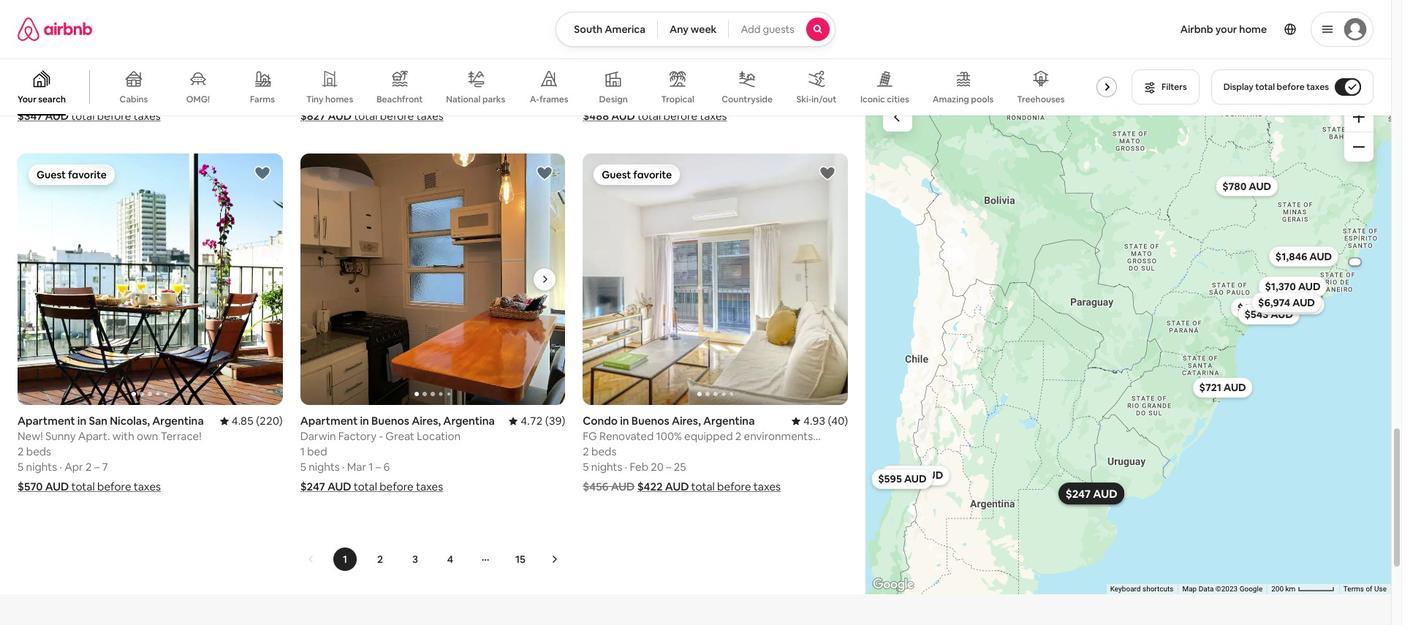 Task type: vqa. For each thing, say whether or not it's contained in the screenshot.
Apartment corresponding to Apartment in San Nicolas, Argentina New! Sunny Apart. with own Terrace! 2 beds 5 nights · Apr 2 – 7 $570 AUD total before taxes
yes



Task type: locate. For each thing, give the bounding box(es) containing it.
apartment inside apartment in san nicolas, argentina new! sunny apart. with own terrace! 2 beds 5 nights · apr 2 – 7 $570 aud total before taxes
[[18, 414, 75, 428]]

south
[[574, 23, 603, 36]]

$595 aud
[[878, 472, 926, 485]]

0 horizontal spatial 16
[[105, 89, 116, 103]]

apartment inside apartment in rio de janeiro, brazil rufhouse 1 bed 5 nights · mar 11 – 16 $347 aud total before taxes
[[18, 43, 75, 57]]

5 inside chalet do cozygo - barra de guaratiba 1 bed 5 nights · jan 16 – 21 $827 aud total before taxes
[[300, 89, 306, 103]]

use
[[1374, 585, 1387, 593]]

amazing
[[933, 94, 969, 105]]

5 up '$570 aud' at the left of the page
[[18, 460, 24, 474]]

exclusive
[[618, 58, 663, 72]]

before right $422 aud
[[717, 480, 751, 494]]

bed inside apartment in buenos aires, argentina darwin factory - great location 1 bed 5 nights · mar 1 – 6 $247 aud total before taxes
[[307, 445, 327, 459]]

16 inside apartment in rio de janeiro, brazil rufhouse 1 bed 5 nights · mar 11 – 16 $347 aud total before taxes
[[105, 89, 116, 103]]

1 down chalet
[[300, 74, 305, 87]]

before inside apartment in rio de janeiro, brazil rufhouse 1 bed 5 nights · mar 11 – 16 $347 aud total before taxes
[[97, 109, 131, 123]]

2 right apr
[[86, 460, 92, 474]]

nights down darwin
[[309, 460, 340, 474]]

5 left the "design"
[[583, 89, 589, 103]]

$1,846 aud
[[1275, 250, 1332, 263]]

brazil right "janeiro,"
[[166, 43, 194, 57]]

2 link
[[368, 548, 392, 571]]

$1,771 aud button
[[1058, 483, 1125, 503]]

brazil up panoramic
[[710, 43, 738, 57]]

beds down 'condo'
[[591, 445, 617, 459]]

total inside apartment in guarapari, brazil studio exclusive vista panoramic view 1 bed 5 nights · jan 27 – feb 1 $488 aud total before taxes
[[638, 109, 661, 123]]

1 vertical spatial $488 aud
[[1345, 259, 1365, 264]]

4
[[447, 553, 453, 566]]

nights up $827 aud
[[309, 89, 340, 103]]

total right $422 aud
[[691, 480, 715, 494]]

aires, for apartment in buenos aires, argentina darwin factory - great location 1 bed 5 nights · mar 1 – 6 $247 aud total before taxes
[[412, 414, 441, 428]]

apart.
[[78, 429, 110, 443]]

buenos up great at left bottom
[[371, 414, 409, 428]]

· up $347 aud
[[59, 89, 62, 103]]

frames
[[539, 94, 568, 105]]

2 16 from the left
[[367, 89, 378, 103]]

group for apartment in buenos aires, argentina darwin factory - great location 1 bed 5 nights · mar 1 – 6 $247 aud total before taxes
[[300, 153, 565, 405]]

– right 27
[[665, 89, 670, 103]]

your
[[1216, 23, 1237, 36]]

1 horizontal spatial feb
[[672, 89, 691, 103]]

$347 aud
[[18, 109, 69, 123]]

keyboard shortcuts
[[1110, 585, 1174, 593]]

2 down 'condo'
[[583, 445, 589, 459]]

de inside chalet do cozygo - barra de guaratiba 1 bed 5 nights · jan 16 – 21 $827 aud total before taxes
[[428, 58, 441, 72]]

1 argentina from the left
[[152, 414, 204, 428]]

0 vertical spatial -
[[393, 58, 397, 72]]

de right barra
[[428, 58, 441, 72]]

barra
[[399, 58, 426, 72]]

airbnb your home
[[1180, 23, 1267, 36]]

2
[[18, 445, 24, 459], [583, 445, 589, 459], [86, 460, 92, 474], [377, 553, 383, 566]]

argentina inside apartment in san nicolas, argentina new! sunny apart. with own terrace! 2 beds 5 nights · apr 2 – 7 $570 aud total before taxes
[[152, 414, 204, 428]]

$6,974 aud
[[1258, 296, 1315, 309]]

bed down darwin
[[307, 445, 327, 459]]

jan left 27
[[630, 89, 648, 103]]

zoom in image
[[1353, 111, 1365, 123]]

mar left 6
[[347, 460, 366, 474]]

1 horizontal spatial brazil
[[710, 43, 738, 57]]

1 horizontal spatial argentina
[[443, 414, 495, 428]]

apartment for apartment in buenos aires, argentina darwin factory - great location 1 bed 5 nights · mar 1 – 6 $247 aud total before taxes
[[300, 414, 358, 428]]

de right rio
[[107, 43, 121, 57]]

in inside apartment in san nicolas, argentina new! sunny apart. with own terrace! 2 beds 5 nights · apr 2 – 7 $570 aud total before taxes
[[77, 414, 86, 428]]

argentina up location
[[443, 414, 495, 428]]

sunny
[[45, 429, 76, 443]]

national parks
[[446, 93, 505, 105]]

1 buenos from the left
[[371, 414, 409, 428]]

cozygo
[[352, 58, 390, 72]]

…
[[482, 551, 489, 564]]

· inside apartment in buenos aires, argentina darwin factory - great location 1 bed 5 nights · mar 1 – 6 $247 aud total before taxes
[[342, 460, 345, 474]]

in inside apartment in rio de janeiro, brazil rufhouse 1 bed 5 nights · mar 11 – 16 $347 aud total before taxes
[[77, 43, 86, 57]]

· down factory at the left
[[342, 460, 345, 474]]

1 aires, from the left
[[412, 414, 441, 428]]

your
[[18, 94, 36, 105]]

1 vertical spatial mar
[[347, 460, 366, 474]]

2 right 1 link
[[377, 553, 383, 566]]

1 16 from the left
[[105, 89, 116, 103]]

5 up $456 aud
[[583, 460, 589, 474]]

total
[[1255, 81, 1275, 93], [71, 109, 95, 123], [354, 109, 378, 123], [638, 109, 661, 123], [71, 480, 95, 494], [354, 480, 377, 494], [691, 480, 715, 494]]

before down 7
[[97, 480, 131, 494]]

3 argentina from the left
[[703, 414, 755, 428]]

0 vertical spatial mar
[[64, 89, 84, 103]]

0 horizontal spatial $488 aud
[[583, 109, 635, 123]]

next image
[[550, 555, 559, 564]]

$604 aud button
[[1231, 298, 1293, 318]]

1 horizontal spatial beds
[[591, 445, 617, 459]]

countryside
[[722, 94, 773, 105]]

11
[[86, 89, 95, 103]]

in left san
[[77, 414, 86, 428]]

apartment inside apartment in buenos aires, argentina darwin factory - great location 1 bed 5 nights · mar 1 – 6 $247 aud total before taxes
[[300, 414, 358, 428]]

google
[[1240, 585, 1263, 593]]

16 inside chalet do cozygo - barra de guaratiba 1 bed 5 nights · jan 16 – 21 $827 aud total before taxes
[[367, 89, 378, 103]]

in left rio
[[77, 43, 86, 57]]

google image
[[869, 576, 918, 595]]

$488 aud down the "design"
[[583, 109, 635, 123]]

apartment up the rufhouse
[[18, 43, 75, 57]]

before down 'beachfront' on the top
[[380, 109, 414, 123]]

previous image
[[307, 555, 316, 564]]

before inside apartment in buenos aires, argentina darwin factory - great location 1 bed 5 nights · mar 1 – 6 $247 aud total before taxes
[[380, 480, 414, 494]]

bed down studio
[[590, 74, 610, 87]]

1 horizontal spatial aires,
[[672, 414, 701, 428]]

display
[[1224, 81, 1254, 93]]

1 beds from the left
[[26, 445, 51, 459]]

keyboard shortcuts button
[[1110, 584, 1174, 595]]

3
[[412, 553, 418, 566]]

apartment in rio de janeiro, brazil rufhouse 1 bed 5 nights · mar 11 – 16 $347 aud total before taxes
[[18, 43, 194, 123]]

0 vertical spatial de
[[107, 43, 121, 57]]

0 horizontal spatial argentina
[[152, 414, 204, 428]]

none search field containing south america
[[556, 12, 835, 47]]

1 vertical spatial de
[[428, 58, 441, 72]]

nights down studio
[[591, 89, 622, 103]]

1 left 6
[[369, 460, 373, 474]]

nights up '$570 aud' at the left of the page
[[26, 460, 57, 474]]

16 right the 11
[[105, 89, 116, 103]]

· inside chalet do cozygo - barra de guaratiba 1 bed 5 nights · jan 16 – 21 $827 aud total before taxes
[[342, 89, 345, 103]]

2 brazil from the left
[[710, 43, 738, 57]]

· left 27
[[625, 89, 627, 103]]

– inside apartment in san nicolas, argentina new! sunny apart. with own terrace! 2 beds 5 nights · apr 2 – 7 $570 aud total before taxes
[[94, 460, 100, 474]]

$1,771 aud
[[1065, 487, 1118, 500]]

total down factory at the left
[[354, 480, 377, 494]]

· up $827 aud
[[342, 89, 345, 103]]

6
[[384, 460, 390, 474]]

1 horizontal spatial -
[[393, 58, 397, 72]]

in up exclusive
[[643, 43, 652, 57]]

– inside chalet do cozygo - barra de guaratiba 1 bed 5 nights · jan 16 – 21 $827 aud total before taxes
[[381, 89, 386, 103]]

4.85 (220)
[[232, 414, 283, 428]]

– left 6
[[376, 460, 381, 474]]

aires, up 25
[[672, 414, 701, 428]]

1 vertical spatial -
[[379, 429, 383, 443]]

add to wishlist: apartment in buenos aires, argentina image
[[536, 164, 554, 182]]

1 jan from the left
[[347, 89, 365, 103]]

- left barra
[[393, 58, 397, 72]]

display total before taxes
[[1224, 81, 1329, 93]]

5 inside apartment in buenos aires, argentina darwin factory - great location 1 bed 5 nights · mar 1 – 6 $247 aud total before taxes
[[300, 460, 306, 474]]

de inside apartment in rio de janeiro, brazil rufhouse 1 bed 5 nights · mar 11 – 16 $347 aud total before taxes
[[107, 43, 121, 57]]

4.72 (39)
[[521, 414, 565, 428]]

4.85
[[232, 414, 254, 428]]

1 horizontal spatial $488 aud
[[1345, 259, 1365, 264]]

feb inside apartment in guarapari, brazil studio exclusive vista panoramic view 1 bed 5 nights · jan 27 – feb 1 $488 aud total before taxes
[[672, 89, 691, 103]]

buenos inside apartment in buenos aires, argentina darwin factory - great location 1 bed 5 nights · mar 1 – 6 $247 aud total before taxes
[[371, 414, 409, 428]]

in up factory at the left
[[360, 414, 369, 428]]

apartment inside apartment in guarapari, brazil studio exclusive vista panoramic view 1 bed 5 nights · jan 27 – feb 1 $488 aud total before taxes
[[583, 43, 640, 57]]

apartment up sunny
[[18, 414, 75, 428]]

aires, up location
[[412, 414, 441, 428]]

1 horizontal spatial de
[[428, 58, 441, 72]]

total down 'beachfront' on the top
[[354, 109, 378, 123]]

beachfront
[[377, 94, 423, 105]]

– left 25
[[666, 460, 672, 474]]

– right the 11
[[98, 89, 103, 103]]

2 buenos from the left
[[632, 414, 669, 428]]

– left 21
[[381, 89, 386, 103]]

total down apr
[[71, 480, 95, 494]]

2 horizontal spatial argentina
[[703, 414, 755, 428]]

in inside apartment in buenos aires, argentina darwin factory - great location 1 bed 5 nights · mar 1 – 6 $247 aud total before taxes
[[360, 414, 369, 428]]

before down 6
[[380, 480, 414, 494]]

buenos for condo
[[632, 414, 669, 428]]

1 horizontal spatial $247 aud
[[1065, 486, 1117, 500]]

feb left '20'
[[630, 460, 648, 474]]

cabins
[[120, 94, 148, 105]]

1 down darwin
[[300, 445, 305, 459]]

$488 aud right "$1,846 aud" button
[[1345, 259, 1365, 264]]

buenos up '20'
[[632, 414, 669, 428]]

– left 7
[[94, 460, 100, 474]]

0 horizontal spatial brazil
[[166, 43, 194, 57]]

$488 aud
[[583, 109, 635, 123], [1345, 259, 1365, 264]]

ski-in/out
[[796, 94, 837, 105]]

0 horizontal spatial feb
[[630, 460, 648, 474]]

None search field
[[556, 12, 835, 47]]

bed down chalet
[[307, 74, 327, 87]]

feb inside 2 beds 5 nights · feb 20 – 25 $456 aud $422 aud total before taxes
[[630, 460, 648, 474]]

cities
[[887, 93, 909, 105]]

apartment up studio
[[583, 43, 640, 57]]

$1,814 aud button
[[1256, 294, 1324, 315]]

$827 aud
[[300, 109, 352, 123]]

5 inside apartment in san nicolas, argentina new! sunny apart. with own terrace! 2 beds 5 nights · apr 2 – 7 $570 aud total before taxes
[[18, 460, 24, 474]]

argentina up 2 beds 5 nights · feb 20 – 25 $456 aud $422 aud total before taxes
[[703, 414, 755, 428]]

©2023
[[1216, 585, 1238, 593]]

beds inside apartment in san nicolas, argentina new! sunny apart. with own terrace! 2 beds 5 nights · apr 2 – 7 $570 aud total before taxes
[[26, 445, 51, 459]]

0 horizontal spatial $247 aud
[[300, 480, 351, 494]]

2 argentina from the left
[[443, 414, 495, 428]]

terms of use
[[1344, 585, 1387, 593]]

mar left the 11
[[64, 89, 84, 103]]

2 inside 2 beds 5 nights · feb 20 – 25 $456 aud $422 aud total before taxes
[[583, 445, 589, 459]]

4.96 (190)
[[514, 43, 565, 57]]

0 horizontal spatial beds
[[26, 445, 51, 459]]

aires, inside apartment in buenos aires, argentina darwin factory - great location 1 bed 5 nights · mar 1 – 6 $247 aud total before taxes
[[412, 414, 441, 428]]

before down cabins
[[97, 109, 131, 123]]

argentina inside apartment in buenos aires, argentina darwin factory - great location 1 bed 5 nights · mar 1 – 6 $247 aud total before taxes
[[443, 414, 495, 428]]

· inside apartment in rio de janeiro, brazil rufhouse 1 bed 5 nights · mar 11 – 16 $347 aud total before taxes
[[59, 89, 62, 103]]

a-
[[530, 94, 539, 105]]

de
[[107, 43, 121, 57], [428, 58, 441, 72]]

brazil inside apartment in rio de janeiro, brazil rufhouse 1 bed 5 nights · mar 11 – 16 $347 aud total before taxes
[[166, 43, 194, 57]]

total inside chalet do cozygo - barra de guaratiba 1 bed 5 nights · jan 16 – 21 $827 aud total before taxes
[[354, 109, 378, 123]]

0 vertical spatial feb
[[672, 89, 691, 103]]

chalet do cozygo - barra de guaratiba 1 bed 5 nights · jan 16 – 21 $827 aud total before taxes
[[300, 58, 494, 123]]

1 link
[[333, 548, 357, 571]]

0 vertical spatial $488 aud
[[583, 109, 635, 123]]

1 vertical spatial feb
[[630, 460, 648, 474]]

in for vista
[[643, 43, 652, 57]]

0 horizontal spatial de
[[107, 43, 121, 57]]

group
[[0, 58, 1129, 116], [18, 153, 283, 405], [300, 153, 565, 405], [583, 153, 848, 405]]

0 horizontal spatial buenos
[[371, 414, 409, 428]]

- left great at left bottom
[[379, 429, 383, 443]]

jan inside apartment in guarapari, brazil studio exclusive vista panoramic view 1 bed 5 nights · jan 27 – feb 1 $488 aud total before taxes
[[630, 89, 648, 103]]

beds down new!
[[26, 445, 51, 459]]

group for 2 beds 5 nights · feb 20 – 25 $456 aud $422 aud total before taxes
[[583, 153, 848, 405]]

before inside apartment in guarapari, brazil studio exclusive vista panoramic view 1 bed 5 nights · jan 27 – feb 1 $488 aud total before taxes
[[663, 109, 697, 123]]

5 down darwin
[[300, 460, 306, 474]]

taxes inside chalet do cozygo - barra de guaratiba 1 bed 5 nights · jan 16 – 21 $827 aud total before taxes
[[416, 109, 444, 123]]

nights up $456 aud
[[591, 460, 622, 474]]

· up $456 aud
[[625, 460, 627, 474]]

south america
[[574, 23, 646, 36]]

apartment for apartment in san nicolas, argentina new! sunny apart. with own terrace! 2 beds 5 nights · apr 2 – 7 $570 aud total before taxes
[[18, 414, 75, 428]]

15
[[515, 553, 526, 566]]

total down the 11
[[71, 109, 95, 123]]

· left apr
[[59, 460, 62, 474]]

5 left tiny
[[300, 89, 306, 103]]

2 jan from the left
[[630, 89, 648, 103]]

san
[[89, 414, 108, 428]]

argentina for own
[[152, 414, 204, 428]]

total down 27
[[638, 109, 661, 123]]

1 right 'previous' icon
[[343, 553, 347, 566]]

apartment for apartment in rio de janeiro, brazil rufhouse 1 bed 5 nights · mar 11 – 16 $347 aud total before taxes
[[18, 43, 75, 57]]

view
[[749, 58, 774, 72]]

$780 aud button
[[1216, 176, 1278, 196]]

do
[[336, 58, 349, 72]]

$1,846 aud button
[[1269, 246, 1338, 267]]

1 brazil from the left
[[166, 43, 194, 57]]

buenos
[[371, 414, 409, 428], [632, 414, 669, 428]]

janeiro,
[[123, 43, 164, 57]]

1 horizontal spatial mar
[[347, 460, 366, 474]]

1 horizontal spatial 16
[[367, 89, 378, 103]]

aires, for condo in buenos aires, argentina
[[672, 414, 701, 428]]

jan down do
[[347, 89, 365, 103]]

0 horizontal spatial -
[[379, 429, 383, 443]]

2 aires, from the left
[[672, 414, 701, 428]]

0 horizontal spatial aires,
[[412, 414, 441, 428]]

5 up $347 aud
[[18, 89, 24, 103]]

2 beds from the left
[[591, 445, 617, 459]]

omg!
[[186, 94, 210, 105]]

200
[[1271, 585, 1284, 593]]

airbnb
[[1180, 23, 1213, 36]]

nights up $347 aud
[[26, 89, 57, 103]]

·
[[59, 89, 62, 103], [342, 89, 345, 103], [625, 89, 627, 103], [59, 460, 62, 474], [342, 460, 345, 474], [625, 460, 627, 474]]

1 horizontal spatial buenos
[[632, 414, 669, 428]]

bed inside apartment in rio de janeiro, brazil rufhouse 1 bed 5 nights · mar 11 – 16 $347 aud total before taxes
[[24, 74, 45, 87]]

$595 aud button
[[871, 469, 933, 489]]

argentina up terrace!
[[152, 414, 204, 428]]

group containing national parks
[[0, 58, 1129, 116]]

1 up the your
[[18, 74, 22, 87]]

aires,
[[412, 414, 441, 428], [672, 414, 701, 428]]

jan
[[347, 89, 365, 103], [630, 89, 648, 103]]

- inside apartment in buenos aires, argentina darwin factory - great location 1 bed 5 nights · mar 1 – 6 $247 aud total before taxes
[[379, 429, 383, 443]]

0 horizontal spatial jan
[[347, 89, 365, 103]]

16 left 21
[[367, 89, 378, 103]]

1 down studio
[[583, 74, 587, 87]]

$247 aud button
[[1058, 482, 1124, 504]]

$247 aud inside apartment in buenos aires, argentina darwin factory - great location 1 bed 5 nights · mar 1 – 6 $247 aud total before taxes
[[300, 480, 351, 494]]

before down tropical
[[663, 109, 697, 123]]

1 horizontal spatial jan
[[630, 89, 648, 103]]

in inside apartment in guarapari, brazil studio exclusive vista panoramic view 1 bed 5 nights · jan 27 – feb 1 $488 aud total before taxes
[[643, 43, 652, 57]]

feb right 27
[[672, 89, 691, 103]]

0 horizontal spatial mar
[[64, 89, 84, 103]]

bed down the rufhouse
[[24, 74, 45, 87]]

apartment up darwin
[[300, 414, 358, 428]]



Task type: describe. For each thing, give the bounding box(es) containing it.
2 beds 5 nights · feb 20 – 25 $456 aud $422 aud total before taxes
[[583, 445, 781, 494]]

total inside apartment in rio de janeiro, brazil rufhouse 1 bed 5 nights · mar 11 – 16 $347 aud total before taxes
[[71, 109, 95, 123]]

km
[[1286, 585, 1296, 593]]

bed inside apartment in guarapari, brazil studio exclusive vista panoramic view 1 bed 5 nights · jan 27 – feb 1 $488 aud total before taxes
[[590, 74, 610, 87]]

google map
showing 20 stays. region
[[866, 85, 1391, 595]]

$872 aud
[[1067, 487, 1116, 500]]

nights inside apartment in rio de janeiro, brazil rufhouse 1 bed 5 nights · mar 11 – 16 $347 aud total before taxes
[[26, 89, 57, 103]]

airbnb your home link
[[1172, 14, 1276, 45]]

filters
[[1162, 81, 1187, 93]]

(25)
[[828, 43, 848, 57]]

mar inside apartment in rio de janeiro, brazil rufhouse 1 bed 5 nights · mar 11 – 16 $347 aud total before taxes
[[64, 89, 84, 103]]

2 down new!
[[18, 445, 24, 459]]

4 link
[[439, 548, 462, 571]]

1 inside chalet do cozygo - barra de guaratiba 1 bed 5 nights · jan 16 – 21 $827 aud total before taxes
[[300, 74, 305, 87]]

(39)
[[545, 414, 565, 428]]

homes
[[325, 94, 353, 105]]

add to wishlist: apartment in san nicolas, argentina image
[[253, 164, 271, 182]]

terms
[[1344, 585, 1364, 593]]

before inside chalet do cozygo - barra de guaratiba 1 bed 5 nights · jan 16 – 21 $827 aud total before taxes
[[380, 109, 414, 123]]

any
[[670, 23, 689, 36]]

in/out
[[812, 94, 837, 105]]

$1,370 aud
[[1265, 280, 1320, 293]]

– inside apartment in rio de janeiro, brazil rufhouse 1 bed 5 nights · mar 11 – 16 $347 aud total before taxes
[[98, 89, 103, 103]]

great
[[386, 429, 415, 443]]

factory
[[338, 429, 377, 443]]

· inside apartment in san nicolas, argentina new! sunny apart. with own terrace! 2 beds 5 nights · apr 2 – 7 $570 aud total before taxes
[[59, 460, 62, 474]]

nights inside apartment in guarapari, brazil studio exclusive vista panoramic view 1 bed 5 nights · jan 27 – feb 1 $488 aud total before taxes
[[591, 89, 622, 103]]

in for factory
[[360, 414, 369, 428]]

filters button
[[1132, 69, 1199, 105]]

taxes inside apartment in guarapari, brazil studio exclusive vista panoramic view 1 bed 5 nights · jan 27 – feb 1 $488 aud total before taxes
[[700, 109, 727, 123]]

$570 aud
[[18, 480, 69, 494]]

argentina for location
[[443, 414, 495, 428]]

27
[[650, 89, 662, 103]]

data
[[1199, 585, 1214, 593]]

any week button
[[657, 12, 729, 47]]

nights inside apartment in san nicolas, argentina new! sunny apart. with own terrace! 2 beds 5 nights · apr 2 – 7 $570 aud total before taxes
[[26, 460, 57, 474]]

total right display
[[1255, 81, 1275, 93]]

condo
[[583, 414, 618, 428]]

4.96 out of 5 average rating,  190 reviews image
[[503, 43, 565, 57]]

3 link
[[404, 548, 427, 571]]

panoramic
[[693, 58, 746, 72]]

design
[[599, 94, 628, 105]]

$721 aud
[[1199, 381, 1246, 394]]

$1,814 aud
[[1263, 298, 1318, 311]]

$488 aud inside $488 aud button
[[1345, 259, 1365, 264]]

· inside 2 beds 5 nights · feb 20 – 25 $456 aud $422 aud total before taxes
[[625, 460, 627, 474]]

1 down panoramic
[[693, 89, 698, 103]]

200 km
[[1271, 585, 1298, 593]]

$456 aud
[[583, 480, 635, 494]]

jan inside chalet do cozygo - barra de guaratiba 1 bed 5 nights · jan 16 – 21 $827 aud total before taxes
[[347, 89, 365, 103]]

america
[[605, 23, 646, 36]]

rio
[[89, 43, 105, 57]]

map data ©2023 google
[[1182, 585, 1263, 593]]

brazil inside apartment in guarapari, brazil studio exclusive vista panoramic view 1 bed 5 nights · jan 27 – feb 1 $488 aud total before taxes
[[710, 43, 738, 57]]

keyboard
[[1110, 585, 1141, 593]]

5.0 (25)
[[810, 43, 848, 57]]

total inside 2 beds 5 nights · feb 20 – 25 $456 aud $422 aud total before taxes
[[691, 480, 715, 494]]

darwin
[[300, 429, 336, 443]]

apartment in guarapari, brazil studio exclusive vista panoramic view 1 bed 5 nights · jan 27 – feb 1 $488 aud total before taxes
[[583, 43, 774, 123]]

(40)
[[828, 414, 848, 428]]

4.72
[[521, 414, 543, 428]]

in for sunny
[[77, 414, 86, 428]]

· inside apartment in guarapari, brazil studio exclusive vista panoramic view 1 bed 5 nights · jan 27 – feb 1 $488 aud total before taxes
[[625, 89, 627, 103]]

parks
[[482, 93, 505, 105]]

$721 aud button
[[1192, 377, 1253, 398]]

treehouses
[[1017, 94, 1065, 105]]

nights inside chalet do cozygo - barra de guaratiba 1 bed 5 nights · jan 16 – 21 $827 aud total before taxes
[[309, 89, 340, 103]]

$1,205 aud button
[[880, 465, 950, 486]]

4.93 out of 5 average rating,  40 reviews image
[[792, 414, 848, 428]]

shortcuts
[[1143, 585, 1174, 593]]

studio
[[583, 58, 615, 72]]

add to wishlist: condo in buenos aires, argentina image
[[819, 164, 836, 182]]

$780 aud
[[1222, 179, 1271, 193]]

taxes inside apartment in rio de janeiro, brazil rufhouse 1 bed 5 nights · mar 11 – 16 $347 aud total before taxes
[[133, 109, 161, 123]]

add
[[741, 23, 761, 36]]

add guests
[[741, 23, 795, 36]]

your search
[[18, 94, 66, 105]]

taxes inside 2 beds 5 nights · feb 20 – 25 $456 aud $422 aud total before taxes
[[754, 480, 781, 494]]

- inside chalet do cozygo - barra de guaratiba 1 bed 5 nights · jan 16 – 21 $827 aud total before taxes
[[393, 58, 397, 72]]

25
[[674, 460, 686, 474]]

4.72 out of 5 average rating,  39 reviews image
[[509, 414, 565, 428]]

zoom out image
[[1353, 141, 1365, 153]]

bed inside chalet do cozygo - barra de guaratiba 1 bed 5 nights · jan 16 – 21 $827 aud total before taxes
[[307, 74, 327, 87]]

20
[[651, 460, 664, 474]]

farms
[[250, 94, 275, 105]]

200 km button
[[1267, 584, 1339, 595]]

$247 aud inside button
[[1065, 486, 1117, 500]]

5 inside apartment in rio de janeiro, brazil rufhouse 1 bed 5 nights · mar 11 – 16 $347 aud total before taxes
[[18, 89, 24, 103]]

before inside 2 beds 5 nights · feb 20 – 25 $456 aud $422 aud total before taxes
[[717, 480, 751, 494]]

profile element
[[853, 0, 1374, 58]]

search
[[38, 94, 66, 105]]

5 inside apartment in guarapari, brazil studio exclusive vista panoramic view 1 bed 5 nights · jan 27 – feb 1 $488 aud total before taxes
[[583, 89, 589, 103]]

terrace!
[[161, 429, 202, 443]]

4.85 out of 5 average rating,  220 reviews image
[[220, 414, 283, 428]]

taxes inside apartment in san nicolas, argentina new! sunny apart. with own terrace! 2 beds 5 nights · apr 2 – 7 $570 aud total before taxes
[[134, 480, 161, 494]]

national
[[446, 93, 481, 105]]

4.93
[[803, 414, 826, 428]]

$604 aud
[[1237, 301, 1287, 314]]

– inside 2 beds 5 nights · feb 20 – 25 $456 aud $422 aud total before taxes
[[666, 460, 672, 474]]

4.96
[[514, 43, 536, 57]]

$6,974 aud button
[[1251, 292, 1321, 312]]

5 inside 2 beds 5 nights · feb 20 – 25 $456 aud $422 aud total before taxes
[[583, 460, 589, 474]]

total inside apartment in san nicolas, argentina new! sunny apart. with own terrace! 2 beds 5 nights · apr 2 – 7 $570 aud total before taxes
[[71, 480, 95, 494]]

apartment for apartment in guarapari, brazil studio exclusive vista panoramic view 1 bed 5 nights · jan 27 – feb 1 $488 aud total before taxes
[[583, 43, 640, 57]]

(220)
[[256, 414, 283, 428]]

of
[[1366, 585, 1373, 593]]

in for rufhouse
[[77, 43, 86, 57]]

tiny homes
[[306, 94, 353, 105]]

iconic
[[860, 93, 885, 105]]

nights inside apartment in buenos aires, argentina darwin factory - great location 1 bed 5 nights · mar 1 – 6 $247 aud total before taxes
[[309, 460, 340, 474]]

beds inside 2 beds 5 nights · feb 20 – 25 $456 aud $422 aud total before taxes
[[591, 445, 617, 459]]

nights inside 2 beds 5 nights · feb 20 – 25 $456 aud $422 aud total before taxes
[[591, 460, 622, 474]]

$1,205 aud $872 aud
[[887, 469, 1116, 500]]

chalet
[[300, 58, 333, 72]]

5.0 out of 5 average rating,  25 reviews image
[[798, 43, 848, 57]]

21
[[389, 89, 399, 103]]

before right display
[[1277, 81, 1305, 93]]

– inside apartment in guarapari, brazil studio exclusive vista panoramic view 1 bed 5 nights · jan 27 – feb 1 $488 aud total before taxes
[[665, 89, 670, 103]]

terms of use link
[[1344, 585, 1387, 593]]

own
[[137, 429, 158, 443]]

mar inside apartment in buenos aires, argentina darwin factory - great location 1 bed 5 nights · mar 1 – 6 $247 aud total before taxes
[[347, 460, 366, 474]]

$543 aud
[[1244, 308, 1293, 321]]

total inside apartment in buenos aires, argentina darwin factory - great location 1 bed 5 nights · mar 1 – 6 $247 aud total before taxes
[[354, 480, 377, 494]]

1 inside apartment in rio de janeiro, brazil rufhouse 1 bed 5 nights · mar 11 – 16 $347 aud total before taxes
[[18, 74, 22, 87]]

in right 'condo'
[[620, 414, 629, 428]]

apr
[[64, 460, 83, 474]]

before inside apartment in san nicolas, argentina new! sunny apart. with own terrace! 2 beds 5 nights · apr 2 – 7 $570 aud total before taxes
[[97, 480, 131, 494]]

vista
[[666, 58, 691, 72]]

buenos for apartment
[[371, 414, 409, 428]]

location
[[417, 429, 461, 443]]

– inside apartment in buenos aires, argentina darwin factory - great location 1 bed 5 nights · mar 1 – 6 $247 aud total before taxes
[[376, 460, 381, 474]]

taxes inside apartment in buenos aires, argentina darwin factory - great location 1 bed 5 nights · mar 1 – 6 $247 aud total before taxes
[[416, 480, 443, 494]]

a-frames
[[530, 94, 568, 105]]

(190)
[[539, 43, 565, 57]]

$488 aud inside apartment in guarapari, brazil studio exclusive vista panoramic view 1 bed 5 nights · jan 27 – feb 1 $488 aud total before taxes
[[583, 109, 635, 123]]

group for apartment in san nicolas, argentina new! sunny apart. with own terrace! 2 beds 5 nights · apr 2 – 7 $570 aud total before taxes
[[18, 153, 283, 405]]



